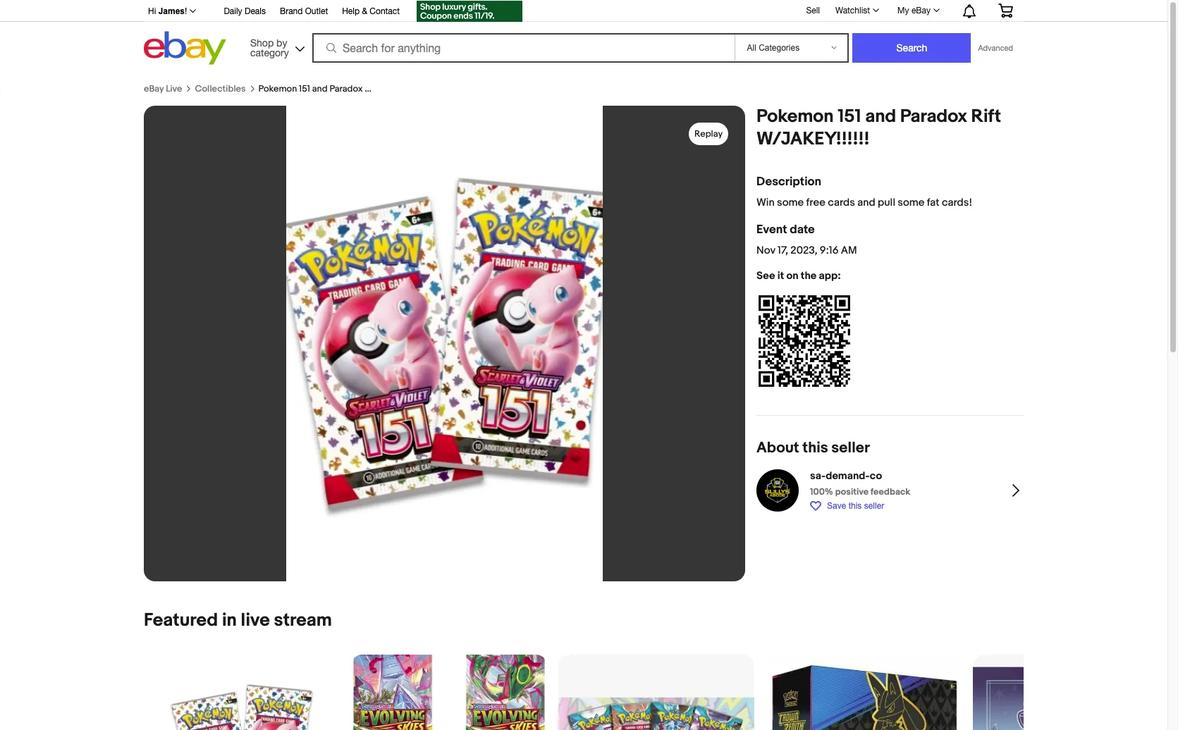 Task type: describe. For each thing, give the bounding box(es) containing it.
pokemon inside pokemon 151 and paradox rift w/jakey!!!!!!
[[757, 106, 834, 128]]

advanced link
[[972, 34, 1021, 62]]

about
[[757, 439, 800, 458]]

am
[[841, 244, 858, 257]]

0 vertical spatial and
[[312, 83, 328, 94]]

Search for anything text field
[[315, 35, 733, 61]]

outlet
[[305, 6, 328, 16]]

nov
[[757, 244, 776, 257]]

151 inside pokemon 151 and paradox rift w/jakey!!!!!!
[[838, 106, 862, 128]]

0 vertical spatial paradox
[[330, 83, 363, 94]]

1 some from the left
[[777, 196, 804, 209]]

5 packs of pokemon 151  live show only image
[[144, 655, 340, 731]]

and inside description win some free cards and pull some fat cards!
[[858, 196, 876, 209]]

collectibles
[[195, 83, 246, 94]]

collectibles link
[[195, 83, 246, 94]]

fat
[[928, 196, 940, 209]]

sa-demand-co 100% positive feedback save this seller
[[811, 470, 911, 511]]

see it on the app:
[[757, 269, 841, 283]]

1 horizontal spatial paradox
[[901, 106, 968, 128]]

cards
[[828, 196, 856, 209]]

my ebay link
[[890, 2, 947, 19]]

1 horizontal spatial pokemon 151 and paradox rift w/jakey!!!!!!
[[757, 106, 1002, 150]]

sell link
[[800, 5, 827, 15]]

event date nov 17, 2023, 9:16 am
[[757, 223, 858, 257]]

0 vertical spatial this
[[803, 439, 829, 458]]

hi
[[148, 6, 156, 16]]

none submit inside shop by category banner
[[853, 33, 972, 63]]

2023,
[[791, 244, 818, 257]]

about this seller
[[757, 439, 870, 458]]

shop by category
[[250, 37, 289, 58]]

1 vertical spatial ebay
[[144, 83, 164, 94]]

w/jakey!!!!!! inside pokemon 151 and paradox rift w/jakey!!!!!!
[[757, 128, 870, 150]]

sa demand co image
[[757, 470, 799, 512]]

demand-
[[826, 470, 870, 483]]

get the coupon image
[[417, 1, 523, 22]]

shop
[[250, 37, 274, 48]]

daily deals
[[224, 6, 266, 16]]

my
[[898, 6, 910, 16]]

event
[[757, 223, 788, 237]]

watchlist
[[836, 6, 871, 16]]

it
[[778, 269, 785, 283]]

this inside sa-demand-co 100% positive feedback save this seller
[[849, 501, 862, 511]]

app:
[[819, 269, 841, 283]]

watchlist link
[[828, 2, 886, 19]]

seller inside sa-demand-co 100% positive feedback save this seller
[[865, 501, 885, 511]]

win
[[757, 196, 775, 209]]

date
[[790, 223, 815, 237]]

description
[[757, 175, 822, 189]]



Task type: vqa. For each thing, say whether or not it's contained in the screenshot.
Sneakers on the top of the page
no



Task type: locate. For each thing, give the bounding box(es) containing it.
save this seller button
[[811, 501, 885, 512]]

1 horizontal spatial rift
[[972, 106, 1002, 128]]

2 some from the left
[[898, 196, 925, 209]]

hi james !
[[148, 6, 187, 16]]

sell
[[807, 5, 820, 15]]

advanced
[[979, 44, 1014, 52]]

0 vertical spatial rift
[[365, 83, 379, 94]]

cards!
[[942, 196, 973, 209]]

help & contact
[[342, 6, 400, 16]]

paradox
[[330, 83, 363, 94], [901, 106, 968, 128]]

0 horizontal spatial 151
[[299, 83, 310, 94]]

rift
[[365, 83, 379, 94], [972, 106, 1002, 128]]

ebay live
[[144, 83, 182, 94]]

live
[[241, 610, 270, 632]]

0 vertical spatial pokemon
[[259, 83, 297, 94]]

0 vertical spatial w/jakey!!!!!!
[[381, 83, 437, 94]]

this down positive
[[849, 501, 862, 511]]

deals
[[245, 6, 266, 16]]

daily deals link
[[224, 4, 266, 20]]

pull
[[878, 196, 896, 209]]

seller up the demand-
[[832, 439, 870, 458]]

1 vertical spatial pokemon
[[757, 106, 834, 128]]

pokemon 151 and paradox rift w/jakey!!!!!! link
[[259, 83, 437, 94]]

help & contact link
[[342, 4, 400, 20]]

replay
[[695, 128, 723, 140]]

stream
[[274, 610, 332, 632]]

some left fat
[[898, 196, 925, 209]]

0 horizontal spatial ebay
[[144, 83, 164, 94]]

contact
[[370, 6, 400, 16]]

feedback
[[871, 487, 911, 498]]

None submit
[[853, 33, 972, 63]]

pokémon tcg: crown zenith elite trainer box - 10 packs live show only image
[[766, 655, 962, 731]]

this
[[803, 439, 829, 458], [849, 501, 862, 511]]

ebay left live
[[144, 83, 164, 94]]

9:16
[[820, 244, 839, 257]]

pokemon down the category
[[259, 83, 297, 94]]

ebay live link
[[144, 83, 182, 94]]

1 vertical spatial pokemon 151 and paradox rift w/jakey!!!!!!
[[757, 106, 1002, 150]]

1 horizontal spatial w/jakey!!!!!!
[[757, 128, 870, 150]]

qrcode image
[[757, 293, 853, 389]]

shop by category banner
[[140, 0, 1024, 83]]

pokemon
[[259, 83, 297, 94], [757, 106, 834, 128]]

1 horizontal spatial pokemon
[[757, 106, 834, 128]]

0 horizontal spatial this
[[803, 439, 829, 458]]

rift inside pokemon 151 and paradox rift w/jakey!!!!!!
[[972, 106, 1002, 128]]

0 horizontal spatial pokemon 151 and paradox rift w/jakey!!!!!!
[[259, 83, 437, 94]]

co
[[870, 470, 883, 483]]

1 horizontal spatial 151
[[838, 106, 862, 128]]

featured
[[144, 610, 218, 632]]

free
[[807, 196, 826, 209]]

17,
[[778, 244, 789, 257]]

0 vertical spatial ebay
[[912, 6, 931, 16]]

100%
[[811, 487, 834, 498]]

by
[[277, 37, 287, 48]]

1 vertical spatial rift
[[972, 106, 1002, 128]]

ebay right 'my'
[[912, 6, 931, 16]]

brand
[[280, 6, 303, 16]]

0 horizontal spatial paradox
[[330, 83, 363, 94]]

10 packs of paradox rift live show only image
[[559, 698, 755, 731]]

!
[[185, 6, 187, 16]]

sa-
[[811, 470, 826, 483]]

seller down feedback
[[865, 501, 885, 511]]

the
[[801, 269, 817, 283]]

category
[[250, 47, 289, 58]]

description win some free cards and pull some fat cards!
[[757, 175, 973, 209]]

pokemon up description
[[757, 106, 834, 128]]

on
[[787, 269, 799, 283]]

&
[[362, 6, 368, 16]]

some down description
[[777, 196, 804, 209]]

pokemon 151 and paradox rift w/jakey!!!!!!
[[259, 83, 437, 94], [757, 106, 1002, 150]]

1 vertical spatial 151
[[838, 106, 862, 128]]

brand outlet
[[280, 6, 328, 16]]

0 vertical spatial seller
[[832, 439, 870, 458]]

0 horizontal spatial rift
[[365, 83, 379, 94]]

2 vertical spatial and
[[858, 196, 876, 209]]

daily
[[224, 6, 242, 16]]

your shopping cart image
[[998, 4, 1014, 18]]

w/jakey!!!!!!
[[381, 83, 437, 94], [757, 128, 870, 150]]

ebay inside the account navigation
[[912, 6, 931, 16]]

my ebay
[[898, 6, 931, 16]]

1 vertical spatial seller
[[865, 501, 885, 511]]

account navigation
[[140, 0, 1024, 24]]

pokemon tcg silver tempest elite trainer box live show only image
[[973, 668, 1169, 731]]

this up sa-
[[803, 439, 829, 458]]

1 vertical spatial w/jakey!!!!!!
[[757, 128, 870, 150]]

featured in live stream
[[144, 610, 332, 632]]

some
[[777, 196, 804, 209], [898, 196, 925, 209]]

1 vertical spatial paradox
[[901, 106, 968, 128]]

brand outlet link
[[280, 4, 328, 20]]

1 horizontal spatial some
[[898, 196, 925, 209]]

0 horizontal spatial some
[[777, 196, 804, 209]]

shop by category button
[[244, 31, 308, 62]]

help
[[342, 6, 360, 16]]

seller
[[832, 439, 870, 458], [865, 501, 885, 511]]

0 horizontal spatial w/jakey!!!!!!
[[381, 83, 437, 94]]

positive
[[836, 487, 869, 498]]

151
[[299, 83, 310, 94], [838, 106, 862, 128]]

live
[[166, 83, 182, 94]]

0 vertical spatial pokemon 151 and paradox rift w/jakey!!!!!!
[[259, 83, 437, 94]]

in
[[222, 610, 237, 632]]

save
[[828, 501, 847, 511]]

1 vertical spatial and
[[866, 106, 897, 128]]

0 vertical spatial 151
[[299, 83, 310, 94]]

1 horizontal spatial this
[[849, 501, 862, 511]]

1 vertical spatial this
[[849, 501, 862, 511]]

1 horizontal spatial ebay
[[912, 6, 931, 16]]

and
[[312, 83, 328, 94], [866, 106, 897, 128], [858, 196, 876, 209]]

ebay
[[912, 6, 931, 16], [144, 83, 164, 94]]

see
[[757, 269, 776, 283]]

0 horizontal spatial pokemon
[[259, 83, 297, 94]]

james
[[158, 6, 185, 16]]



